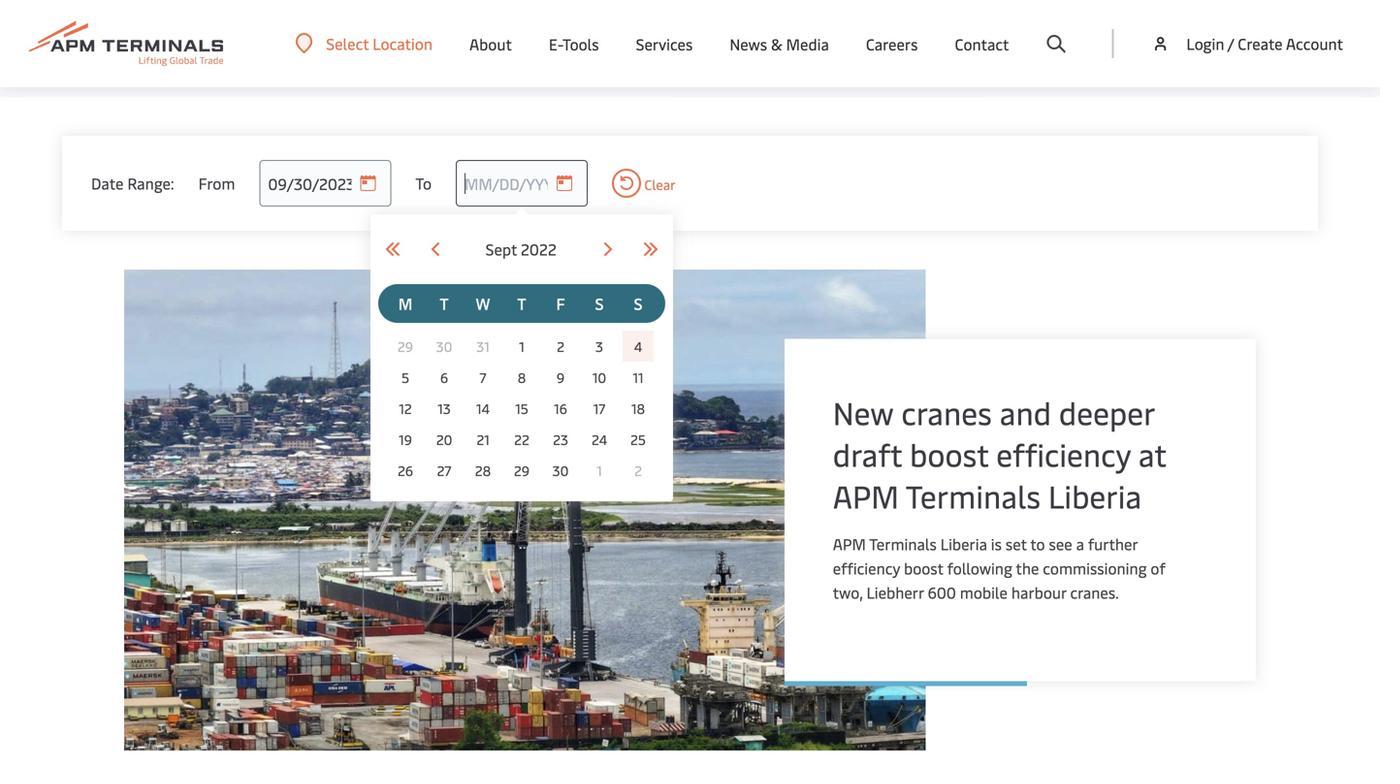 Task type: describe. For each thing, give the bounding box(es) containing it.
further
[[1088, 534, 1138, 554]]

23
[[553, 430, 568, 449]]

create
[[1238, 33, 1283, 54]]

5 link
[[394, 366, 417, 389]]

From text field
[[259, 160, 391, 207]]

14
[[476, 399, 490, 418]]

select location button
[[295, 33, 433, 54]]

28 link
[[471, 459, 495, 482]]

10 link
[[588, 366, 611, 389]]

1 vertical spatial 2
[[635, 461, 642, 480]]

15 link
[[510, 397, 534, 420]]

4
[[634, 337, 642, 356]]

cranes.
[[1071, 582, 1119, 603]]

terminals inside the new cranes and deeper draft boost efficiency at apm terminals liberia
[[906, 475, 1041, 517]]

from
[[198, 173, 235, 194]]

to
[[416, 173, 432, 194]]

1 vertical spatial 2 link
[[627, 459, 650, 482]]

16
[[554, 399, 567, 418]]

tools
[[563, 33, 599, 54]]

following
[[947, 558, 1013, 579]]

boost inside the new cranes and deeper draft boost efficiency at apm terminals liberia
[[910, 433, 989, 475]]

24
[[592, 430, 607, 449]]

new cranes and deeper draft boost efficiency at apm terminals liberia link
[[833, 391, 1198, 517]]

cranes
[[902, 391, 992, 433]]

container terminal illustration image
[[62, 0, 470, 39]]

20
[[436, 430, 452, 449]]

services
[[636, 33, 693, 54]]

8 link
[[510, 366, 534, 389]]

0 horizontal spatial 1 link
[[510, 335, 534, 358]]

apm terminals liberia is set to see a further efficiency boost following the commissioning of two, liebherr 600 mobile harbour cranes.
[[833, 534, 1166, 603]]

login / create account
[[1187, 33, 1344, 54]]

25
[[631, 430, 646, 449]]

liberia inside apm terminals liberia is set to see a further efficiency boost following the commissioning of two, liebherr 600 mobile harbour cranes.
[[941, 534, 987, 554]]

careers
[[866, 33, 918, 54]]

15
[[515, 399, 528, 418]]

13
[[438, 399, 451, 418]]

the
[[1016, 558, 1039, 579]]

e-tools button
[[549, 0, 599, 87]]

clear
[[641, 175, 676, 194]]

news & media button
[[730, 0, 829, 87]]

sept
[[486, 239, 517, 260]]

4 link
[[623, 331, 654, 362]]

24 link
[[588, 428, 611, 451]]

clear button
[[612, 169, 676, 198]]

draft
[[833, 433, 902, 475]]

liberia mhc2 1600 image
[[124, 270, 926, 751]]

0 vertical spatial 29
[[398, 337, 413, 356]]

8
[[518, 368, 526, 387]]

to
[[1031, 534, 1045, 554]]

9
[[557, 368, 565, 387]]

login
[[1187, 33, 1225, 54]]

1 vertical spatial 1
[[597, 461, 602, 480]]

commissioning
[[1043, 558, 1147, 579]]

apm inside apm terminals liberia is set to see a further efficiency boost following the commissioning of two, liebherr 600 mobile harbour cranes.
[[833, 534, 866, 554]]

21 link
[[471, 428, 495, 451]]

m
[[399, 293, 412, 314]]

new cranes and deeper draft boost efficiency at apm terminals liberia
[[833, 391, 1167, 517]]

account
[[1286, 33, 1344, 54]]

10
[[593, 368, 606, 387]]

mobile
[[960, 582, 1008, 603]]

is
[[991, 534, 1002, 554]]

liberia inside the new cranes and deeper draft boost efficiency at apm terminals liberia
[[1049, 475, 1142, 517]]

at
[[1139, 433, 1167, 475]]

17 link
[[588, 397, 611, 420]]

600
[[928, 582, 956, 603]]

25 link
[[627, 428, 650, 451]]

28
[[475, 461, 491, 480]]

5
[[402, 368, 409, 387]]

18
[[632, 399, 645, 418]]

2 t from the left
[[518, 293, 526, 314]]

efficiency inside apm terminals liberia is set to see a further efficiency boost following the commissioning of two, liebherr 600 mobile harbour cranes.
[[833, 558, 900, 579]]

login / create account link
[[1151, 0, 1344, 87]]

7 link
[[471, 366, 495, 389]]

0 horizontal spatial 1
[[519, 337, 525, 356]]

date range:
[[91, 173, 174, 194]]

27
[[437, 461, 452, 480]]

f
[[556, 293, 565, 314]]

new
[[833, 391, 894, 433]]

efficiency inside the new cranes and deeper draft boost efficiency at apm terminals liberia
[[997, 433, 1131, 475]]

11
[[633, 368, 644, 387]]



Task type: locate. For each thing, give the bounding box(es) containing it.
12 link
[[394, 397, 417, 420]]

/
[[1228, 33, 1234, 54]]

7
[[480, 368, 487, 387]]

19 link
[[394, 428, 417, 451]]

17
[[593, 399, 606, 418]]

20 link
[[433, 428, 456, 451]]

1 vertical spatial 30
[[553, 461, 569, 480]]

&
[[771, 33, 783, 54]]

range:
[[127, 173, 174, 194]]

news & media
[[730, 33, 829, 54]]

boost right draft
[[910, 433, 989, 475]]

1 s from the left
[[595, 293, 604, 314]]

2 link up 9 link at the left of page
[[549, 335, 572, 358]]

0 vertical spatial 30 link
[[433, 335, 456, 358]]

services button
[[636, 0, 693, 87]]

news
[[730, 33, 767, 54]]

1 vertical spatial 29 link
[[510, 459, 534, 482]]

apm down new
[[833, 475, 899, 517]]

To text field
[[456, 160, 588, 207]]

31 link
[[471, 335, 495, 358]]

1 horizontal spatial s
[[634, 293, 643, 314]]

0 horizontal spatial liberia
[[941, 534, 987, 554]]

23 link
[[549, 428, 572, 451]]

2 down 25 on the bottom left of the page
[[635, 461, 642, 480]]

liebherr
[[867, 582, 924, 603]]

0 vertical spatial boost
[[910, 433, 989, 475]]

0 vertical spatial apm
[[833, 475, 899, 517]]

2
[[557, 337, 565, 356], [635, 461, 642, 480]]

30 up 6
[[436, 337, 452, 356]]

1 horizontal spatial 2
[[635, 461, 642, 480]]

1 vertical spatial terminals
[[869, 534, 937, 554]]

1 horizontal spatial efficiency
[[997, 433, 1131, 475]]

30 link up 6
[[433, 335, 456, 358]]

1 vertical spatial 29
[[514, 461, 530, 480]]

boost
[[910, 433, 989, 475], [904, 558, 944, 579]]

about
[[470, 33, 512, 54]]

19
[[399, 430, 412, 449]]

terminals inside apm terminals liberia is set to see a further efficiency boost following the commissioning of two, liebherr 600 mobile harbour cranes.
[[869, 534, 937, 554]]

1 vertical spatial 1 link
[[588, 459, 611, 482]]

1 link up 8 link
[[510, 335, 534, 358]]

0 vertical spatial 1 link
[[510, 335, 534, 358]]

efficiency left at
[[997, 433, 1131, 475]]

1 horizontal spatial t
[[518, 293, 526, 314]]

careers button
[[866, 0, 918, 87]]

t right 'm' on the left top of the page
[[440, 293, 449, 314]]

0 horizontal spatial 30 link
[[433, 335, 456, 358]]

1 up 8
[[519, 337, 525, 356]]

9 link
[[549, 366, 572, 389]]

apm
[[833, 475, 899, 517], [833, 534, 866, 554]]

0 horizontal spatial efficiency
[[833, 558, 900, 579]]

1 horizontal spatial 30
[[553, 461, 569, 480]]

e-tools
[[549, 33, 599, 54]]

deeper
[[1059, 391, 1155, 433]]

1 vertical spatial efficiency
[[833, 558, 900, 579]]

a
[[1076, 534, 1085, 554]]

30 for the left the 30 link
[[436, 337, 452, 356]]

0 vertical spatial 30
[[436, 337, 452, 356]]

apm up the two,
[[833, 534, 866, 554]]

11 link
[[627, 366, 650, 389]]

1 apm from the top
[[833, 475, 899, 517]]

1 vertical spatial liberia
[[941, 534, 987, 554]]

12
[[399, 399, 412, 418]]

about button
[[470, 0, 512, 87]]

apm inside the new cranes and deeper draft boost efficiency at apm terminals liberia
[[833, 475, 899, 517]]

1 horizontal spatial 1 link
[[588, 459, 611, 482]]

1 horizontal spatial 29 link
[[510, 459, 534, 482]]

boost inside apm terminals liberia is set to see a further efficiency boost following the commissioning of two, liebherr 600 mobile harbour cranes.
[[904, 558, 944, 579]]

29 link
[[394, 335, 417, 358], [510, 459, 534, 482]]

liberia up a
[[1049, 475, 1142, 517]]

0 horizontal spatial 29 link
[[394, 335, 417, 358]]

26 link
[[394, 459, 417, 482]]

6 link
[[433, 366, 456, 389]]

boost up 600
[[904, 558, 944, 579]]

of
[[1151, 558, 1166, 579]]

2 link
[[549, 335, 572, 358], [627, 459, 650, 482]]

30 link down 23 link
[[549, 459, 572, 482]]

1 horizontal spatial 29
[[514, 461, 530, 480]]

1 link
[[510, 335, 534, 358], [588, 459, 611, 482]]

efficiency
[[997, 433, 1131, 475], [833, 558, 900, 579]]

media
[[786, 33, 829, 54]]

30 down 23 link
[[553, 461, 569, 480]]

two,
[[833, 582, 863, 603]]

s right f
[[595, 293, 604, 314]]

1
[[519, 337, 525, 356], [597, 461, 602, 480]]

22 link
[[510, 428, 534, 451]]

29 down 22 link
[[514, 461, 530, 480]]

3
[[596, 337, 603, 356]]

0 vertical spatial liberia
[[1049, 475, 1142, 517]]

18 link
[[627, 397, 650, 420]]

1 horizontal spatial 1
[[597, 461, 602, 480]]

date
[[91, 173, 124, 194]]

set
[[1006, 534, 1027, 554]]

3 link
[[588, 335, 611, 358]]

1 vertical spatial apm
[[833, 534, 866, 554]]

1 horizontal spatial 30 link
[[549, 459, 572, 482]]

harbour
[[1012, 582, 1067, 603]]

6
[[440, 368, 448, 387]]

29
[[398, 337, 413, 356], [514, 461, 530, 480]]

contact
[[955, 33, 1009, 54]]

select
[[326, 33, 369, 54]]

0 vertical spatial 29 link
[[394, 335, 417, 358]]

0 horizontal spatial 2 link
[[549, 335, 572, 358]]

1 down '24' at the bottom left of page
[[597, 461, 602, 480]]

1 horizontal spatial 2 link
[[627, 459, 650, 482]]

1 vertical spatial boost
[[904, 558, 944, 579]]

2 link down 25 on the bottom left of the page
[[627, 459, 650, 482]]

0 horizontal spatial t
[[440, 293, 449, 314]]

29 up 5 link
[[398, 337, 413, 356]]

liberia up following
[[941, 534, 987, 554]]

1 horizontal spatial liberia
[[1049, 475, 1142, 517]]

location
[[373, 33, 433, 54]]

terminals up liebherr
[[869, 534, 937, 554]]

t left f
[[518, 293, 526, 314]]

29 link up 5 link
[[394, 335, 417, 358]]

30 for the 30 link to the right
[[553, 461, 569, 480]]

s up 4
[[634, 293, 643, 314]]

13 link
[[433, 397, 456, 420]]

w
[[476, 293, 490, 314]]

0 vertical spatial terminals
[[906, 475, 1041, 517]]

and
[[1000, 391, 1052, 433]]

21
[[477, 430, 490, 449]]

select location
[[326, 33, 433, 54]]

31
[[477, 337, 490, 356]]

0 vertical spatial 1
[[519, 337, 525, 356]]

contact button
[[955, 0, 1009, 87]]

26
[[398, 461, 413, 480]]

2 apm from the top
[[833, 534, 866, 554]]

2 up '9'
[[557, 337, 565, 356]]

0 horizontal spatial 29
[[398, 337, 413, 356]]

16 link
[[549, 397, 572, 420]]

14 link
[[471, 397, 495, 420]]

s
[[595, 293, 604, 314], [634, 293, 643, 314]]

efficiency up the two,
[[833, 558, 900, 579]]

1 vertical spatial 30 link
[[549, 459, 572, 482]]

0 horizontal spatial 30
[[436, 337, 452, 356]]

0 vertical spatial 2
[[557, 337, 565, 356]]

0 horizontal spatial 2
[[557, 337, 565, 356]]

e-
[[549, 33, 563, 54]]

liberia
[[1049, 475, 1142, 517], [941, 534, 987, 554]]

1 t from the left
[[440, 293, 449, 314]]

0 horizontal spatial s
[[595, 293, 604, 314]]

terminals up is
[[906, 475, 1041, 517]]

terminals
[[906, 475, 1041, 517], [869, 534, 937, 554]]

0 vertical spatial efficiency
[[997, 433, 1131, 475]]

2 s from the left
[[634, 293, 643, 314]]

29 link down 22 link
[[510, 459, 534, 482]]

0 vertical spatial 2 link
[[549, 335, 572, 358]]

1 link down '24' at the bottom left of page
[[588, 459, 611, 482]]



Task type: vqa. For each thing, say whether or not it's contained in the screenshot.
run
no



